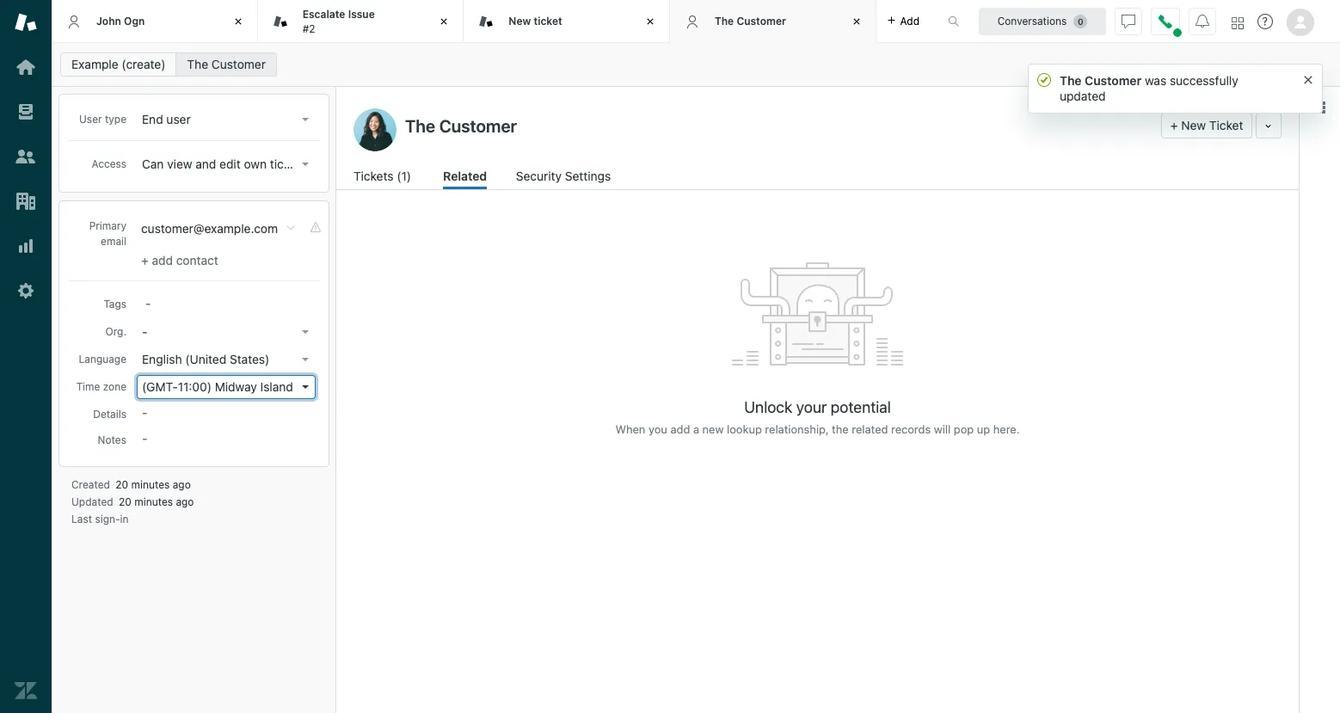 Task type: locate. For each thing, give the bounding box(es) containing it.
the up updated
[[1060, 73, 1082, 88]]

close image inside the customer tab
[[848, 13, 865, 30]]

2 horizontal spatial add
[[900, 14, 920, 27]]

the customer up secondary element on the top of the page
[[715, 14, 786, 27]]

arrow down image inside can view and edit own tickets only button
[[302, 163, 309, 166]]

3 arrow down image from the top
[[302, 385, 309, 389]]

conversations button
[[979, 7, 1106, 35]]

20 up in
[[119, 495, 131, 508]]

security settings link
[[516, 167, 616, 189]]

new ticket
[[509, 14, 562, 27]]

the inside tab
[[715, 14, 734, 27]]

1 horizontal spatial close image
[[848, 13, 865, 30]]

1 horizontal spatial add
[[670, 422, 690, 436]]

0 vertical spatial the
[[715, 14, 734, 27]]

0 vertical spatial minutes
[[131, 478, 170, 491]]

unlock your potential when you add a new lookup relationship, the related records will pop up here.
[[615, 398, 1020, 436]]

close image up the customer link
[[229, 13, 247, 30]]

+ new ticket
[[1171, 118, 1243, 132]]

0 horizontal spatial close image
[[229, 13, 247, 30]]

your
[[796, 398, 827, 416]]

1 vertical spatial new
[[1181, 118, 1206, 132]]

customer up secondary element on the top of the page
[[737, 14, 786, 27]]

tickets
[[354, 169, 394, 183]]

user
[[166, 112, 191, 126]]

created
[[71, 478, 110, 491]]

2 vertical spatial the
[[1060, 73, 1082, 88]]

ago
[[173, 478, 191, 491], [176, 495, 194, 508]]

1 close image from the left
[[642, 13, 659, 30]]

add
[[900, 14, 920, 27], [152, 253, 173, 267], [670, 422, 690, 436]]

close image
[[642, 13, 659, 30], [848, 13, 865, 30]]

new inside tab
[[509, 14, 531, 27]]

email
[[101, 235, 126, 248]]

1 arrow down image from the top
[[302, 118, 309, 121]]

the customer up end user "button"
[[187, 57, 266, 71]]

0 horizontal spatial the customer
[[187, 57, 266, 71]]

midway
[[215, 379, 257, 394]]

+ down was successfully updated
[[1171, 118, 1178, 132]]

arrow down image inside - "button"
[[302, 330, 309, 334]]

related
[[443, 169, 487, 183]]

states)
[[230, 352, 269, 366]]

end user button
[[137, 108, 316, 132]]

0 vertical spatial the customer
[[715, 14, 786, 27]]

type
[[105, 113, 126, 126]]

you
[[649, 422, 667, 436]]

1 horizontal spatial close image
[[435, 13, 453, 30]]

was
[[1145, 73, 1166, 88]]

tags
[[104, 298, 126, 311]]

#2
[[302, 22, 315, 35]]

arrow down image
[[302, 118, 309, 121], [302, 358, 309, 361], [302, 385, 309, 389]]

successfully
[[1170, 73, 1238, 88]]

2 close image from the left
[[848, 13, 865, 30]]

0 horizontal spatial close image
[[642, 13, 659, 30]]

2 vertical spatial arrow down image
[[302, 385, 309, 389]]

get help image
[[1257, 14, 1273, 29]]

arrow down image inside the (gmt-11:00) midway island button
[[302, 385, 309, 389]]

2 horizontal spatial the customer
[[1060, 73, 1142, 88]]

new
[[509, 14, 531, 27], [1181, 118, 1206, 132]]

-
[[142, 324, 147, 339]]

tab
[[258, 0, 464, 43]]

(gmt-11:00) midway island
[[142, 379, 293, 394]]

can view and edit own tickets only
[[142, 157, 333, 171]]

arrow down image down the - field
[[302, 330, 309, 334]]

minutes right created
[[131, 478, 170, 491]]

button displays agent's chat status as invisible. image
[[1122, 14, 1135, 28]]

None text field
[[400, 113, 1154, 138]]

customers image
[[15, 145, 37, 168]]

1 vertical spatial the
[[187, 57, 208, 71]]

2 vertical spatial the customer
[[1060, 73, 1142, 88]]

minutes
[[131, 478, 170, 491], [134, 495, 173, 508]]

last
[[71, 513, 92, 526]]

notifications image
[[1196, 14, 1209, 28]]

0 vertical spatial customer
[[737, 14, 786, 27]]

here.
[[993, 422, 1020, 436]]

customer@example.com
[[141, 221, 278, 236]]

english
[[142, 352, 182, 366]]

arrow down image inside end user "button"
[[302, 118, 309, 121]]

20
[[116, 478, 128, 491], [119, 495, 131, 508]]

potential
[[831, 398, 891, 416]]

and
[[196, 157, 216, 171]]

1 vertical spatial customer
[[211, 57, 266, 71]]

0 vertical spatial 20
[[116, 478, 128, 491]]

arrow down image inside english (united states) button
[[302, 358, 309, 361]]

close image right issue at top left
[[435, 13, 453, 30]]

escalate
[[302, 8, 345, 21]]

organizations image
[[15, 190, 37, 212]]

arrow down image up tickets
[[302, 118, 309, 121]]

1 vertical spatial the customer
[[187, 57, 266, 71]]

new left the ticket
[[509, 14, 531, 27]]

a
[[693, 422, 699, 436]]

+ for + add contact
[[141, 253, 149, 267]]

1 horizontal spatial the customer
[[715, 14, 786, 27]]

1 vertical spatial arrow down image
[[302, 358, 309, 361]]

new ticket tab
[[464, 0, 670, 43]]

user type
[[79, 113, 126, 126]]

pop
[[954, 422, 974, 436]]

0 vertical spatial arrow down image
[[302, 163, 309, 166]]

close image up secondary element on the top of the page
[[642, 13, 659, 30]]

0 vertical spatial arrow down image
[[302, 118, 309, 121]]

close image for the customer
[[848, 13, 865, 30]]

1 vertical spatial arrow down image
[[302, 330, 309, 334]]

2 horizontal spatial the
[[1060, 73, 1082, 88]]

0 vertical spatial new
[[509, 14, 531, 27]]

island
[[260, 379, 293, 394]]

close image left add dropdown button
[[848, 13, 865, 30]]

arrow down image for (gmt-11:00) midway island
[[302, 385, 309, 389]]

+ inside + new ticket button
[[1171, 118, 1178, 132]]

1 close image from the left
[[229, 13, 247, 30]]

john
[[96, 14, 121, 27]]

1 vertical spatial 20
[[119, 495, 131, 508]]

settings
[[565, 169, 611, 183]]

1 horizontal spatial the
[[715, 14, 734, 27]]

ticket
[[1209, 118, 1243, 132]]

1 horizontal spatial +
[[1171, 118, 1178, 132]]

created 20 minutes ago updated 20 minutes ago last sign-in
[[71, 478, 194, 526]]

0 horizontal spatial the
[[187, 57, 208, 71]]

john ogn
[[96, 14, 145, 27]]

1 vertical spatial minutes
[[134, 495, 173, 508]]

0 horizontal spatial customer
[[211, 57, 266, 71]]

customer up updated
[[1085, 73, 1142, 88]]

+
[[1171, 118, 1178, 132], [141, 253, 149, 267]]

1 vertical spatial ago
[[176, 495, 194, 508]]

the customer up updated
[[1060, 73, 1142, 88]]

+ new ticket button
[[1161, 113, 1253, 138]]

relationship,
[[765, 422, 829, 436]]

- button
[[137, 320, 316, 344]]

0 horizontal spatial +
[[141, 253, 149, 267]]

arrow down image right island
[[302, 385, 309, 389]]

new left ticket at right
[[1181, 118, 1206, 132]]

1 horizontal spatial new
[[1181, 118, 1206, 132]]

updated
[[1060, 89, 1106, 103]]

1 arrow down image from the top
[[302, 163, 309, 166]]

security
[[516, 169, 562, 183]]

minutes right updated
[[134, 495, 173, 508]]

arrow down image left only
[[302, 163, 309, 166]]

time
[[76, 380, 100, 393]]

2 arrow down image from the top
[[302, 358, 309, 361]]

0 horizontal spatial new
[[509, 14, 531, 27]]

arrow down image
[[302, 163, 309, 166], [302, 330, 309, 334]]

(united
[[185, 352, 226, 366]]

2 arrow down image from the top
[[302, 330, 309, 334]]

0 vertical spatial +
[[1171, 118, 1178, 132]]

1 vertical spatial +
[[141, 253, 149, 267]]

admin image
[[15, 280, 37, 302]]

0 vertical spatial add
[[900, 14, 920, 27]]

close image inside new ticket tab
[[642, 13, 659, 30]]

+ left the contact
[[141, 253, 149, 267]]

close image
[[229, 13, 247, 30], [435, 13, 453, 30]]

the up secondary element on the top of the page
[[715, 14, 734, 27]]

org.
[[105, 325, 126, 338]]

1 vertical spatial add
[[152, 253, 173, 267]]

1 horizontal spatial customer
[[737, 14, 786, 27]]

20 right created
[[116, 478, 128, 491]]

customer up end user "button"
[[211, 57, 266, 71]]

2 horizontal spatial customer
[[1085, 73, 1142, 88]]

the right the (create)
[[187, 57, 208, 71]]

add inside add dropdown button
[[900, 14, 920, 27]]

2 vertical spatial customer
[[1085, 73, 1142, 88]]

can
[[142, 157, 164, 171]]

the
[[715, 14, 734, 27], [187, 57, 208, 71], [1060, 73, 1082, 88]]

arrow down image right states)
[[302, 358, 309, 361]]

2 vertical spatial add
[[670, 422, 690, 436]]

time zone
[[76, 380, 126, 393]]



Task type: describe. For each thing, give the bounding box(es) containing it.
(gmt-
[[142, 379, 178, 394]]

ogn
[[124, 14, 145, 27]]

end user
[[142, 112, 191, 126]]

example (create)
[[71, 57, 166, 71]]

+ for + new ticket
[[1171, 118, 1178, 132]]

lookup
[[727, 422, 762, 436]]

arrow down image for english (united states)
[[302, 358, 309, 361]]

contact
[[176, 253, 218, 267]]

(create)
[[122, 57, 166, 71]]

×
[[1303, 68, 1313, 88]]

notes
[[98, 433, 126, 446]]

in
[[120, 513, 129, 526]]

arrow down image for end user
[[302, 118, 309, 121]]

language
[[79, 353, 126, 366]]

close image inside john ogn 'tab'
[[229, 13, 247, 30]]

unlock
[[744, 398, 792, 416]]

records
[[891, 422, 931, 436]]

customer inside secondary element
[[211, 57, 266, 71]]

new inside button
[[1181, 118, 1206, 132]]

related
[[852, 422, 888, 436]]

customer inside tab
[[737, 14, 786, 27]]

2 close image from the left
[[435, 13, 453, 30]]

11:00)
[[178, 379, 212, 394]]

arrow down image for -
[[302, 330, 309, 334]]

(1)
[[397, 169, 411, 183]]

tickets (1) link
[[354, 167, 414, 189]]

0 vertical spatial ago
[[173, 478, 191, 491]]

was successfully updated
[[1060, 73, 1238, 103]]

access
[[92, 157, 126, 170]]

the customer tab
[[670, 0, 876, 43]]

ticket
[[534, 14, 562, 27]]

tickets
[[270, 157, 307, 171]]

the inside secondary element
[[187, 57, 208, 71]]

view
[[167, 157, 192, 171]]

can view and edit own tickets only button
[[137, 152, 333, 176]]

the customer inside secondary element
[[187, 57, 266, 71]]

when
[[615, 422, 645, 436]]

primary email
[[89, 219, 126, 248]]

zendesk products image
[[1232, 17, 1244, 29]]

secondary element
[[52, 47, 1340, 82]]

english (united states)
[[142, 352, 269, 366]]

close image for new ticket
[[642, 13, 659, 30]]

security settings
[[516, 169, 611, 183]]

edit
[[219, 157, 241, 171]]

issue
[[348, 8, 375, 21]]

own
[[244, 157, 267, 171]]

+ add contact
[[141, 253, 218, 267]]

user
[[79, 113, 102, 126]]

arrow down image for can view and edit own tickets only
[[302, 163, 309, 166]]

get started image
[[15, 56, 37, 78]]

sign-
[[95, 513, 120, 526]]

reporting image
[[15, 235, 37, 257]]

tickets (1)
[[354, 169, 411, 183]]

primary
[[89, 219, 126, 232]]

updated
[[71, 495, 113, 508]]

the
[[832, 422, 849, 436]]

up
[[977, 422, 990, 436]]

john ogn tab
[[52, 0, 258, 43]]

add button
[[876, 0, 930, 42]]

0 horizontal spatial add
[[152, 253, 173, 267]]

the customer link
[[176, 52, 277, 77]]

tab containing escalate issue
[[258, 0, 464, 43]]

apps image
[[1313, 101, 1326, 114]]

views image
[[15, 101, 37, 123]]

zendesk support image
[[15, 11, 37, 34]]

english (united states) button
[[137, 347, 316, 372]]

example (create) button
[[60, 52, 177, 77]]

zone
[[103, 380, 126, 393]]

related link
[[443, 167, 487, 189]]

- field
[[138, 293, 316, 312]]

only
[[310, 157, 333, 171]]

conversations
[[997, 14, 1067, 27]]

add inside the unlock your potential when you add a new lookup relationship, the related records will pop up here.
[[670, 422, 690, 436]]

details
[[93, 408, 126, 421]]

tabs tab list
[[52, 0, 930, 43]]

escalate issue #2
[[302, 8, 375, 35]]

the customer inside tab
[[715, 14, 786, 27]]

will
[[934, 422, 951, 436]]

end
[[142, 112, 163, 126]]

zendesk image
[[15, 679, 37, 702]]

new
[[702, 422, 724, 436]]

main element
[[0, 0, 52, 713]]

× button
[[1303, 68, 1313, 88]]

(gmt-11:00) midway island button
[[137, 375, 316, 399]]

example
[[71, 57, 118, 71]]



Task type: vqa. For each thing, say whether or not it's contained in the screenshot.
arrow down icon
yes



